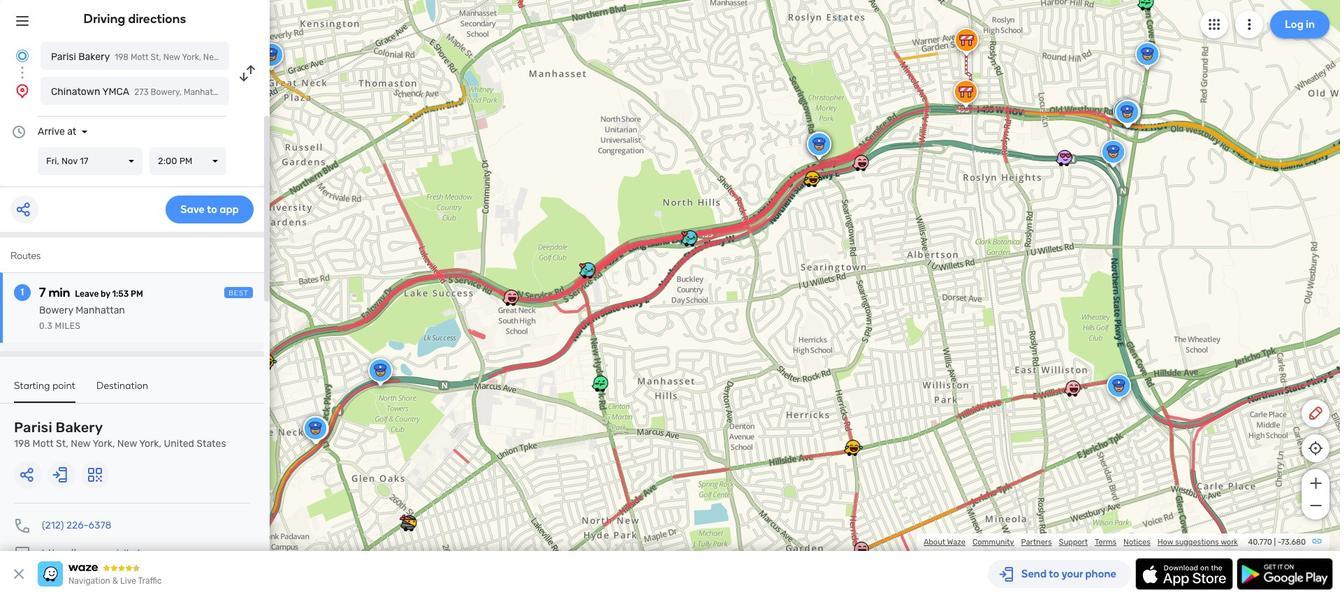 Task type: describe. For each thing, give the bounding box(es) containing it.
chinatown
[[51, 86, 100, 98]]

location image
[[14, 82, 31, 99]]

current location image
[[14, 48, 31, 64]]

40.770
[[1248, 538, 1272, 547]]

live
[[120, 576, 136, 586]]

fri, nov 17
[[46, 156, 88, 166]]

ymca
[[102, 86, 129, 98]]

7 min leave by 1:53 pm
[[39, 285, 143, 300]]

1
[[21, 286, 24, 298]]

navigation & live traffic
[[68, 576, 162, 586]]

(212) 226-6378 link
[[42, 520, 111, 532]]

(212) 226-6378
[[42, 520, 111, 532]]

1 vertical spatial parisi
[[14, 419, 52, 436]]

zoom out image
[[1307, 497, 1324, 514]]

chinatown ymca 273 bowery, manhattan, united states
[[51, 86, 283, 98]]

driving directions
[[84, 11, 186, 27]]

destination
[[96, 380, 148, 392]]

pm inside list box
[[179, 156, 192, 166]]

traffic
[[138, 576, 162, 586]]

by
[[101, 289, 110, 299]]

0 vertical spatial mott
[[131, 52, 149, 62]]

0 vertical spatial united
[[243, 52, 269, 62]]

manhattan
[[76, 305, 125, 316]]

support link
[[1059, 538, 1088, 547]]

arrive at
[[38, 126, 76, 138]]

new up chinatown ymca 273 bowery, manhattan, united states
[[163, 52, 180, 62]]

bowery,
[[151, 87, 182, 97]]

min
[[48, 285, 70, 300]]

bowery
[[39, 305, 73, 316]]

new down point
[[71, 438, 90, 450]]

2:00 pm list box
[[150, 147, 226, 175]]

at
[[67, 126, 76, 138]]

fri, nov 17 list box
[[38, 147, 143, 175]]

about
[[924, 538, 945, 547]]

(212)
[[42, 520, 64, 532]]

directions
[[128, 11, 186, 27]]

about waze link
[[924, 538, 966, 547]]

about waze community partners support terms notices how suggestions work
[[924, 538, 1238, 547]]

&
[[112, 576, 118, 586]]

partners link
[[1021, 538, 1052, 547]]

how
[[1158, 538, 1173, 547]]

1 vertical spatial st,
[[56, 438, 68, 450]]

support
[[1059, 538, 1088, 547]]

terms
[[1095, 538, 1117, 547]]

computer image
[[14, 546, 31, 562]]

community
[[973, 538, 1014, 547]]

6378
[[88, 520, 111, 532]]

17
[[80, 156, 88, 166]]

waze
[[947, 538, 966, 547]]

0 vertical spatial states
[[271, 52, 296, 62]]

1 vertical spatial parisi bakery 198 mott st, new york, new york, united states
[[14, 419, 226, 450]]

0 vertical spatial parisi bakery 198 mott st, new york, new york, united states
[[51, 51, 296, 63]]

united inside chinatown ymca 273 bowery, manhattan, united states
[[230, 87, 256, 97]]

call image
[[14, 518, 31, 534]]

40.770 | -73.680
[[1248, 538, 1306, 547]]

0 vertical spatial bakery
[[78, 51, 110, 63]]

1 vertical spatial mott
[[33, 438, 54, 450]]

273
[[134, 87, 149, 97]]

link image
[[1311, 536, 1323, 547]]

arrive
[[38, 126, 65, 138]]

|
[[1274, 538, 1276, 547]]

1 horizontal spatial 198
[[115, 52, 129, 62]]



Task type: locate. For each thing, give the bounding box(es) containing it.
226-
[[66, 520, 88, 532]]

best
[[229, 289, 249, 298]]

pm right 2:00
[[179, 156, 192, 166]]

driving
[[84, 11, 125, 27]]

bakery down driving
[[78, 51, 110, 63]]

zoom in image
[[1307, 475, 1324, 492]]

mott down 'starting point' button at bottom
[[33, 438, 54, 450]]

198 up ymca
[[115, 52, 129, 62]]

0 vertical spatial pm
[[179, 156, 192, 166]]

1 vertical spatial united
[[230, 87, 256, 97]]

starting
[[14, 380, 50, 392]]

starting point button
[[14, 380, 75, 403]]

notices link
[[1123, 538, 1151, 547]]

notices
[[1123, 538, 1151, 547]]

1 horizontal spatial st,
[[151, 52, 161, 62]]

parisi down 'starting point' button at bottom
[[14, 419, 52, 436]]

0 vertical spatial st,
[[151, 52, 161, 62]]

work
[[1221, 538, 1238, 547]]

1 horizontal spatial pm
[[179, 156, 192, 166]]

2:00
[[158, 156, 177, 166]]

partners
[[1021, 538, 1052, 547]]

7
[[39, 285, 46, 300]]

navigation
[[68, 576, 110, 586]]

2 vertical spatial united
[[164, 438, 194, 450]]

point
[[53, 380, 75, 392]]

1 vertical spatial states
[[258, 87, 283, 97]]

73.680
[[1281, 538, 1306, 547]]

1 vertical spatial bakery
[[56, 419, 103, 436]]

terms link
[[1095, 538, 1117, 547]]

parisi
[[51, 51, 76, 63], [14, 419, 52, 436]]

x image
[[10, 566, 27, 583]]

0 vertical spatial parisi
[[51, 51, 76, 63]]

suggestions
[[1175, 538, 1219, 547]]

bowery manhattan 0.3 miles
[[39, 305, 125, 331]]

parisi bakery 198 mott st, new york, new york, united states
[[51, 51, 296, 63], [14, 419, 226, 450]]

leave
[[75, 289, 99, 299]]

mott
[[131, 52, 149, 62], [33, 438, 54, 450]]

community link
[[973, 538, 1014, 547]]

york,
[[182, 52, 201, 62], [222, 52, 241, 62], [93, 438, 115, 450], [139, 438, 161, 450]]

pm inside 7 min leave by 1:53 pm
[[131, 289, 143, 299]]

new down destination button
[[117, 438, 137, 450]]

1:53
[[112, 289, 129, 299]]

0 horizontal spatial mott
[[33, 438, 54, 450]]

bakery
[[78, 51, 110, 63], [56, 419, 103, 436]]

0 horizontal spatial pm
[[131, 289, 143, 299]]

1 vertical spatial 198
[[14, 438, 30, 450]]

198 down 'starting point' button at bottom
[[14, 438, 30, 450]]

-
[[1278, 538, 1281, 547]]

https://www.parisibakery.com link
[[42, 548, 178, 560]]

pm right "1:53"
[[131, 289, 143, 299]]

destination button
[[96, 380, 148, 402]]

parisi up chinatown
[[51, 51, 76, 63]]

states inside chinatown ymca 273 bowery, manhattan, united states
[[258, 87, 283, 97]]

pm
[[179, 156, 192, 166], [131, 289, 143, 299]]

1 vertical spatial pm
[[131, 289, 143, 299]]

198
[[115, 52, 129, 62], [14, 438, 30, 450]]

0.3
[[39, 321, 53, 331]]

bakery down point
[[56, 419, 103, 436]]

2 vertical spatial states
[[197, 438, 226, 450]]

manhattan,
[[184, 87, 228, 97]]

clock image
[[10, 124, 27, 140]]

pencil image
[[1307, 405, 1324, 422]]

mott up 273 on the top
[[131, 52, 149, 62]]

parisi bakery 198 mott st, new york, new york, united states up chinatown ymca 273 bowery, manhattan, united states
[[51, 51, 296, 63]]

0 horizontal spatial st,
[[56, 438, 68, 450]]

parisi bakery 198 mott st, new york, new york, united states down destination button
[[14, 419, 226, 450]]

0 vertical spatial 198
[[115, 52, 129, 62]]

miles
[[55, 321, 81, 331]]

st, up bowery,
[[151, 52, 161, 62]]

routes
[[10, 250, 41, 262]]

https://www.parisibakery.com
[[42, 548, 178, 560]]

new
[[163, 52, 180, 62], [203, 52, 220, 62], [71, 438, 90, 450], [117, 438, 137, 450]]

united
[[243, 52, 269, 62], [230, 87, 256, 97], [164, 438, 194, 450]]

2:00 pm
[[158, 156, 192, 166]]

starting point
[[14, 380, 75, 392]]

states
[[271, 52, 296, 62], [258, 87, 283, 97], [197, 438, 226, 450]]

new up manhattan,
[[203, 52, 220, 62]]

0 horizontal spatial 198
[[14, 438, 30, 450]]

1 horizontal spatial mott
[[131, 52, 149, 62]]

how suggestions work link
[[1158, 538, 1238, 547]]

fri,
[[46, 156, 59, 166]]

st, down 'starting point' button at bottom
[[56, 438, 68, 450]]

nov
[[61, 156, 78, 166]]

st,
[[151, 52, 161, 62], [56, 438, 68, 450]]



Task type: vqa. For each thing, say whether or not it's contained in the screenshot.
topmost PM
yes



